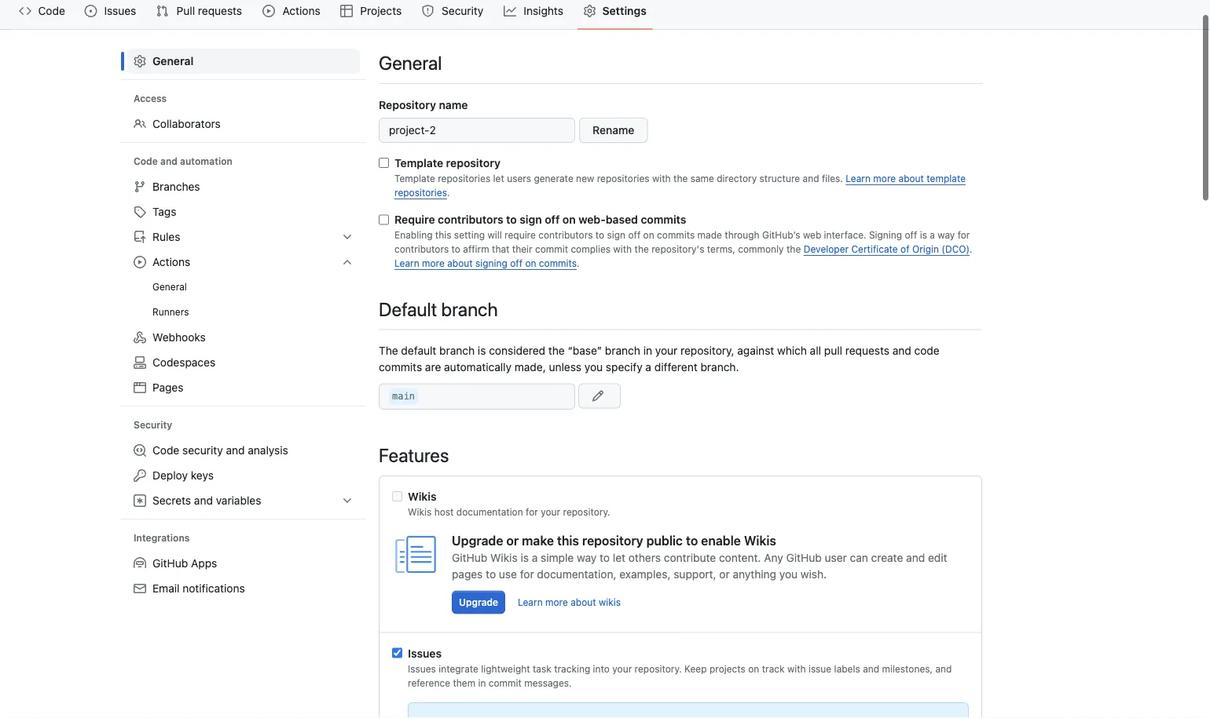 Task type: vqa. For each thing, say whether or not it's contained in the screenshot.
Closed's 0
no



Task type: describe. For each thing, give the bounding box(es) containing it.
off down their
[[510, 310, 523, 321]]

webhooks link
[[127, 377, 360, 402]]

template for template repositories let users generate new repositories with the same directory structure and files.
[[394, 225, 435, 236]]

security list
[[127, 490, 360, 566]]

template
[[927, 225, 966, 236]]

code for code and automation
[[134, 208, 158, 219]]

collaborators link
[[127, 163, 360, 189]]

about inside learn more about template repositories
[[899, 225, 924, 236]]

pull requests link
[[150, 51, 250, 75]]

0 horizontal spatial issues
[[104, 56, 136, 69]]

interface.
[[824, 282, 866, 293]]

for for wikis
[[520, 620, 534, 633]]

features
[[379, 497, 449, 519]]

webhook image
[[134, 383, 146, 396]]

require contributors to sign off on web-based commits enabling this setting will require contributors to sign off on commits made through github's web interface. signing off is a way for contributors to affirm that their commit complies with the repository's terms, commonly the learn more about signing off on commits
[[394, 265, 970, 321]]

the default branch is considered the "base" branch in your repository, against which all pull requests and code commits are automatically made, unless you specify a different branch.
[[379, 396, 940, 426]]

learn more about template repositories link
[[394, 225, 966, 250]]

through
[[725, 282, 760, 293]]

the inside the default branch is considered the "base" branch in your repository, against which all pull requests and code commits are automatically made, unless you specify a different branch.
[[548, 396, 565, 409]]

project-
[[153, 18, 196, 31]]

codespaces
[[152, 408, 215, 421]]

and inside the default branch is considered the "base" branch in your repository, against which all pull requests and code commits are automatically made, unless you specify a different branch.
[[892, 396, 911, 409]]

github's
[[762, 282, 800, 293]]

way inside upgrade or make this repository public to enable wikis github wikis is a simple way to let others contribute content. any github user can create and edit pages to use for documentation, examples, support, or anything you wish.
[[577, 604, 597, 617]]

web
[[803, 282, 821, 293]]

your inside the default branch is considered the "base" branch in your repository, against which all pull requests and code commits are automatically made, unless you specify a different branch.
[[655, 396, 678, 409]]

codescan image
[[134, 497, 146, 509]]

pages link
[[127, 427, 360, 453]]

learn inside learn more about template repositories
[[846, 225, 871, 236]]

to left use on the bottom left
[[486, 620, 496, 633]]

off up commit
[[545, 265, 560, 278]]

learn inside require contributors to sign off on web-based commits enabling this setting will require contributors to sign off on commits made through github's web interface. signing off is a way for contributors to affirm that their commit complies with the repository's terms, commonly the learn more about signing off on commits
[[394, 310, 419, 321]]

webhooks
[[152, 383, 206, 396]]

repository.
[[563, 559, 610, 570]]

git pull request image inside pull requests link
[[156, 57, 169, 69]]

actions button
[[127, 302, 360, 327]]

the down github's
[[787, 296, 801, 307]]

command palette image
[[991, 19, 1003, 31]]

codespaces link
[[127, 402, 360, 427]]

default
[[379, 350, 437, 372]]

is inside require contributors to sign off on web-based commits enabling this setting will require contributors to sign off on commits made through github's web interface. signing off is a way for contributors to affirm that their commit complies with the repository's terms, commonly the learn more about signing off on commits
[[920, 282, 927, 293]]

new
[[576, 225, 594, 236]]

in
[[643, 396, 652, 409]]

"base"
[[568, 396, 602, 409]]

the down "based"
[[635, 296, 649, 307]]

will
[[487, 282, 502, 293]]

about inside require contributors to sign off on web-based commits enabling this setting will require contributors to sign off on commits made through github's web interface. signing off is a way for contributors to affirm that their commit complies with the repository's terms, commonly the learn more about signing off on commits
[[447, 310, 473, 321]]

rules
[[152, 282, 180, 295]]

analysis
[[248, 496, 288, 509]]

default
[[401, 396, 436, 409]]

branches link
[[127, 226, 360, 251]]

keys
[[191, 521, 214, 534]]

anything
[[733, 620, 776, 633]]

enabling
[[394, 282, 433, 293]]

and inside dropdown button
[[194, 546, 213, 559]]

2
[[196, 18, 203, 31]]

to left search
[[800, 18, 810, 31]]

wikis up any
[[744, 585, 776, 600]]

upgrade
[[452, 585, 503, 600]]

template repository
[[394, 209, 501, 222]]

branch down learn more about signing off on commits link
[[441, 350, 498, 372]]

/ for type
[[789, 20, 795, 31]]

structure
[[759, 225, 800, 236]]

issues link
[[78, 51, 143, 75]]

considered
[[489, 396, 545, 409]]

terms,
[[707, 296, 735, 307]]

directory
[[717, 225, 757, 236]]

edit
[[928, 604, 947, 617]]

wikis image
[[392, 584, 439, 631]]

main
[[392, 443, 415, 454]]

template for template repository
[[394, 209, 443, 222]]

to up contribute
[[686, 585, 698, 600]]

you inside the default branch is considered the "base" branch in your repository, against which all pull requests and code commits are automatically made, unless you specify a different branch.
[[584, 413, 603, 426]]

upgrade or make this repository public to enable wikis github wikis is a simple way to let others contribute content. any github user can create and edit pages to use for documentation, examples, support, or anything you wish.
[[452, 585, 947, 633]]

pull
[[176, 56, 195, 69]]

documentation,
[[537, 620, 616, 633]]

which
[[777, 396, 807, 409]]

is inside the default branch is considered the "base" branch in your repository, against which all pull requests and code commits are automatically made, unless you specify a different branch.
[[478, 396, 486, 409]]

your inside wikis "group"
[[541, 559, 560, 570]]

branch.
[[701, 413, 739, 426]]

signing
[[475, 310, 508, 321]]

the left same at top
[[673, 225, 688, 236]]

rename
[[592, 176, 634, 189]]

template repositories let users generate new repositories with the same directory structure and files.
[[394, 225, 846, 236]]

to up complies
[[595, 282, 604, 293]]

to down setting at the left top of page
[[451, 296, 460, 307]]

code for code security and analysis
[[152, 496, 179, 509]]

same
[[690, 225, 714, 236]]

0 vertical spatial repository
[[446, 209, 501, 222]]

learn more about signing off on commits link
[[394, 310, 577, 321]]

and up branches
[[160, 208, 178, 219]]

and left files. in the top right of the page
[[803, 225, 819, 236]]

secrets and variables button
[[127, 541, 360, 566]]

triangle down image
[[1052, 18, 1065, 30]]

repository,
[[681, 396, 734, 409]]

issue opened image
[[1084, 19, 1097, 31]]

content.
[[719, 604, 761, 617]]

name
[[439, 150, 468, 163]]

0 horizontal spatial sign
[[520, 265, 542, 278]]

wikis host documentation for your repository.
[[408, 559, 610, 570]]

learn more about template repositories
[[394, 225, 966, 250]]

secrets
[[152, 546, 191, 559]]

contribute
[[664, 604, 716, 617]]

general inside actions list
[[152, 334, 187, 345]]

2 general link from the top
[[127, 327, 360, 352]]

1 github from the left
[[452, 604, 487, 617]]

a inside upgrade or make this repository public to enable wikis github wikis is a simple way to let others contribute content. any github user can create and edit pages to use for documentation, examples, support, or anything you wish.
[[532, 604, 538, 617]]

git branch image
[[134, 233, 146, 245]]

make
[[522, 585, 554, 600]]

repository inside upgrade or make this repository public to enable wikis github wikis is a simple way to let others contribute content. any github user can create and edit pages to use for documentation, examples, support, or anything you wish.
[[582, 585, 643, 600]]

user
[[825, 604, 847, 617]]

actions list
[[127, 327, 360, 377]]

projects link
[[334, 51, 409, 75]]

public
[[646, 585, 683, 600]]

host
[[434, 559, 454, 570]]

integrations
[[134, 585, 190, 596]]

others
[[628, 604, 661, 617]]

tags
[[152, 257, 176, 270]]

more inside require contributors to sign off on web-based commits enabling this setting will require contributors to sign off on commits made through github's web interface. signing off is a way for contributors to affirm that their commit complies with the repository's terms, commonly the learn more about signing off on commits
[[422, 310, 445, 321]]

this inside upgrade or make this repository public to enable wikis github wikis is a simple way to let others contribute content. any github user can create and edit pages to use for documentation, examples, support, or anything you wish.
[[557, 585, 579, 600]]

list containing applelee2 /
[[82, 13, 725, 38]]

people image
[[134, 170, 146, 182]]

repository
[[379, 150, 436, 163]]

tags link
[[127, 251, 360, 277]]

general up repository
[[379, 104, 442, 126]]



Task type: locate. For each thing, give the bounding box(es) containing it.
simple
[[541, 604, 574, 617]]

any
[[764, 604, 783, 617]]

0 vertical spatial with
[[652, 225, 671, 236]]

users
[[507, 225, 531, 236]]

general link down pull requests
[[127, 101, 360, 126]]

0 horizontal spatial way
[[577, 604, 597, 617]]

1 horizontal spatial issues
[[408, 699, 442, 712]]

repositories up .
[[438, 225, 490, 236]]

learn down enabling
[[394, 310, 419, 321]]

sign down "based"
[[607, 282, 626, 293]]

can
[[850, 604, 868, 617]]

template
[[394, 209, 443, 222], [394, 225, 435, 236]]

access
[[134, 145, 167, 156]]

2 horizontal spatial a
[[930, 282, 935, 293]]

code security and analysis
[[152, 496, 288, 509]]

1 horizontal spatial your
[[655, 396, 678, 409]]

you down "base"
[[584, 413, 603, 426]]

0 vertical spatial issues
[[104, 56, 136, 69]]

1 horizontal spatial you
[[779, 620, 798, 633]]

1 horizontal spatial git pull request image
[[1116, 19, 1128, 31]]

0 horizontal spatial a
[[532, 604, 538, 617]]

1 vertical spatial template
[[394, 225, 435, 236]]

projects
[[360, 56, 402, 69]]

you down any
[[779, 620, 798, 633]]

for inside wikis "group"
[[526, 559, 538, 570]]

for for commits
[[958, 282, 970, 293]]

branches
[[152, 232, 200, 245]]

1 template from the top
[[394, 209, 443, 222]]

collaborators
[[152, 169, 221, 182]]

more inside learn more about template repositories
[[873, 225, 896, 236]]

variables
[[216, 546, 261, 559]]

for inside require contributors to sign off on web-based commits enabling this setting will require contributors to sign off on commits made through github's web interface. signing off is a way for contributors to affirm that their commit complies with the repository's terms, commonly the learn more about signing off on commits
[[958, 282, 970, 293]]

1 vertical spatial for
[[526, 559, 538, 570]]

0 vertical spatial or
[[506, 585, 519, 600]]

learn right files. in the top right of the page
[[846, 225, 871, 236]]

homepage image
[[50, 13, 75, 38]]

your right 'in' at right bottom
[[655, 396, 678, 409]]

0 vertical spatial general link
[[127, 101, 360, 126]]

sign
[[520, 265, 542, 278], [607, 282, 626, 293]]

0 vertical spatial is
[[920, 282, 927, 293]]

0 vertical spatial on
[[563, 265, 576, 278]]

complies
[[571, 296, 611, 307]]

general down actions
[[152, 334, 187, 345]]

contributors
[[438, 265, 503, 278], [538, 282, 593, 293], [394, 296, 449, 307]]

wikis right wikis checkbox
[[408, 543, 437, 556]]

automatically
[[444, 413, 512, 426]]

secrets and variables
[[152, 546, 261, 559]]

for inside upgrade or make this repository public to enable wikis github wikis is a simple way to let others contribute content. any github user can create and edit pages to use for documentation, examples, support, or anything you wish.
[[520, 620, 534, 633]]

0 vertical spatial code
[[134, 208, 158, 219]]

0 horizontal spatial on
[[525, 310, 536, 321]]

to up documentation,
[[600, 604, 610, 617]]

github up wish.
[[786, 604, 822, 617]]

a inside require contributors to sign off on web-based commits enabling this setting will require contributors to sign off on commits made through github's web interface. signing off is a way for contributors to affirm that their commit complies with the repository's terms, commonly the learn more about signing off on commits
[[930, 282, 935, 293]]

affirm
[[463, 296, 489, 307]]

0 horizontal spatial git pull request image
[[156, 57, 169, 69]]

1 vertical spatial git pull request image
[[156, 57, 169, 69]]

/ right type
[[789, 20, 795, 31]]

off right signing
[[905, 282, 917, 293]]

Template repository checkbox
[[379, 210, 389, 220]]

wikis left the host in the bottom of the page
[[408, 559, 432, 570]]

requests right pull
[[845, 396, 889, 409]]

about left template
[[899, 225, 924, 236]]

2 vertical spatial on
[[525, 310, 536, 321]]

0 vertical spatial contributors
[[438, 265, 503, 278]]

1 vertical spatial way
[[577, 604, 597, 617]]

1 horizontal spatial security
[[442, 56, 483, 69]]

general link up webhooks link
[[127, 327, 360, 352]]

1 horizontal spatial requests
[[845, 396, 889, 409]]

repository name
[[379, 150, 468, 163]]

1 horizontal spatial learn
[[846, 225, 871, 236]]

with left same at top
[[652, 225, 671, 236]]

security
[[442, 56, 483, 69], [134, 472, 172, 483]]

2 horizontal spatial is
[[920, 282, 927, 293]]

enable
[[701, 585, 741, 600]]

is
[[920, 282, 927, 293], [478, 396, 486, 409], [521, 604, 529, 617]]

general right gear icon
[[152, 106, 194, 119]]

/ inside type / to search
[[789, 20, 795, 31]]

0 vertical spatial this
[[435, 282, 451, 293]]

0 horizontal spatial let
[[493, 225, 504, 236]]

way up documentation,
[[577, 604, 597, 617]]

/ left "project-"
[[144, 18, 147, 31]]

git pull request image
[[1116, 19, 1128, 31], [156, 57, 169, 69]]

1 horizontal spatial /
[[789, 20, 795, 31]]

0 horizontal spatial more
[[422, 310, 445, 321]]

0 vertical spatial template
[[394, 209, 443, 222]]

a down 'in' at right bottom
[[645, 413, 651, 426]]

0 vertical spatial way
[[938, 282, 955, 293]]

1 horizontal spatial let
[[613, 604, 625, 617]]

1 horizontal spatial is
[[521, 604, 529, 617]]

1 vertical spatial more
[[422, 310, 445, 321]]

code
[[914, 396, 940, 409]]

Wikis checkbox
[[392, 544, 402, 554]]

is down make
[[521, 604, 529, 617]]

a inside the default branch is considered the "base" branch in your repository, against which all pull requests and code commits are automatically made, unless you specify a different branch.
[[645, 413, 651, 426]]

1 vertical spatial code
[[152, 496, 179, 509]]

deploy keys
[[152, 521, 214, 534]]

0 horizontal spatial repository
[[446, 209, 501, 222]]

list
[[82, 13, 725, 38]]

a right signing
[[930, 282, 935, 293]]

2 github from the left
[[786, 604, 822, 617]]

1 vertical spatial security
[[134, 472, 172, 483]]

Repository name text field
[[379, 170, 575, 195]]

require
[[505, 282, 536, 293]]

1 vertical spatial contributors
[[538, 282, 593, 293]]

wikis group
[[392, 541, 969, 572]]

pull
[[824, 396, 842, 409]]

your
[[655, 396, 678, 409], [541, 559, 560, 570]]

repository down repository name text field
[[446, 209, 501, 222]]

2 vertical spatial a
[[532, 604, 538, 617]]

with down "based"
[[613, 296, 632, 307]]

your up make
[[541, 559, 560, 570]]

1 horizontal spatial or
[[719, 620, 730, 633]]

are
[[425, 413, 441, 426]]

generate
[[534, 225, 573, 236]]

1 vertical spatial requests
[[845, 396, 889, 409]]

project-2 link
[[147, 13, 221, 38]]

contributors up commit
[[538, 282, 593, 293]]

way inside require contributors to sign off on web-based commits enabling this setting will require contributors to sign off on commits made through github's web interface. signing off is a way for contributors to affirm that their commit complies with the repository's terms, commonly the learn more about signing off on commits
[[938, 282, 955, 293]]

1 vertical spatial repository
[[582, 585, 643, 600]]

git pull request image left the notifications image in the right top of the page
[[1116, 19, 1128, 31]]

commits
[[641, 265, 686, 278], [657, 282, 695, 293], [539, 310, 577, 321], [379, 413, 422, 426]]

you inside upgrade or make this repository public to enable wikis github wikis is a simple way to let others contribute content. any github user can create and edit pages to use for documentation, examples, support, or anything you wish.
[[779, 620, 798, 633]]

way
[[938, 282, 955, 293], [577, 604, 597, 617]]

0 horizontal spatial is
[[478, 396, 486, 409]]

commit
[[535, 296, 568, 307]]

1 horizontal spatial more
[[873, 225, 896, 236]]

deploy
[[152, 521, 188, 534]]

1 vertical spatial issues
[[408, 699, 442, 712]]

more down enabling
[[422, 310, 445, 321]]

shield image
[[422, 57, 434, 69]]

use
[[499, 620, 517, 633]]

1 vertical spatial sign
[[607, 282, 626, 293]]

this inside require contributors to sign off on web-based commits enabling this setting will require contributors to sign off on commits made through github's web interface. signing off is a way for contributors to affirm that their commit complies with the repository's terms, commonly the learn more about signing off on commits
[[435, 282, 451, 293]]

tag image
[[134, 258, 146, 270]]

on left web-
[[563, 265, 576, 278]]

pages
[[152, 433, 183, 446]]

branch up specify
[[605, 396, 640, 409]]

0 vertical spatial about
[[899, 225, 924, 236]]

lock image
[[206, 20, 215, 30]]

this up simple at the bottom of the page
[[557, 585, 579, 600]]

and left edit
[[906, 604, 925, 617]]

0 horizontal spatial with
[[613, 296, 632, 307]]

browser image
[[134, 434, 146, 446]]

learn
[[846, 225, 871, 236], [394, 310, 419, 321]]

2 vertical spatial for
[[520, 620, 534, 633]]

1 vertical spatial general link
[[127, 327, 360, 352]]

1 horizontal spatial about
[[899, 225, 924, 236]]

security
[[182, 496, 223, 509]]

0 horizontal spatial requests
[[198, 56, 242, 69]]

codespaces image
[[134, 409, 146, 421]]

to up require
[[506, 265, 517, 278]]

gear image
[[134, 107, 146, 119]]

more right files. in the top right of the page
[[873, 225, 896, 236]]

1 vertical spatial this
[[557, 585, 579, 600]]

code and automation list
[[127, 226, 360, 453]]

2 vertical spatial is
[[521, 604, 529, 617]]

0 horizontal spatial you
[[584, 413, 603, 426]]

requests inside the default branch is considered the "base" branch in your repository, against which all pull requests and code commits are automatically made, unless you specify a different branch.
[[845, 396, 889, 409]]

repositories inside learn more about template repositories
[[394, 239, 447, 250]]

let left "users"
[[493, 225, 504, 236]]

1 horizontal spatial on
[[563, 265, 576, 278]]

about down affirm
[[447, 310, 473, 321]]

require
[[394, 265, 435, 278]]

create
[[871, 604, 903, 617]]

the up unless
[[548, 396, 565, 409]]

template right template repository option
[[394, 209, 443, 222]]

repositories right new
[[597, 225, 650, 236]]

.
[[447, 239, 450, 250]]

1 vertical spatial let
[[613, 604, 625, 617]]

1 horizontal spatial way
[[938, 282, 955, 293]]

1 horizontal spatial a
[[645, 413, 651, 426]]

/ inside applelee2 /
[[144, 18, 147, 31]]

security link
[[415, 51, 491, 75]]

with inside require contributors to sign off on web-based commits enabling this setting will require contributors to sign off on commits made through github's web interface. signing off is a way for contributors to affirm that their commit complies with the repository's terms, commonly the learn more about signing off on commits
[[613, 296, 632, 307]]

is up automatically
[[478, 396, 486, 409]]

code up the "deploy"
[[152, 496, 179, 509]]

branch up automatically
[[439, 396, 475, 409]]

1 horizontal spatial this
[[557, 585, 579, 600]]

code up git branch image
[[134, 208, 158, 219]]

security up "codescan" image
[[134, 472, 172, 483]]

2 vertical spatial contributors
[[394, 296, 449, 307]]

branch
[[441, 350, 498, 372], [439, 396, 475, 409], [605, 396, 640, 409]]

and down keys
[[194, 546, 213, 559]]

repositories up the require
[[394, 239, 447, 250]]

files.
[[822, 225, 843, 236]]

0 vertical spatial for
[[958, 282, 970, 293]]

this
[[435, 282, 451, 293], [557, 585, 579, 600]]

1 horizontal spatial sign
[[607, 282, 626, 293]]

0 horizontal spatial about
[[447, 310, 473, 321]]

1 vertical spatial on
[[643, 282, 654, 293]]

0 vertical spatial sign
[[520, 265, 542, 278]]

1 vertical spatial you
[[779, 620, 798, 633]]

way down template
[[938, 282, 955, 293]]

their
[[512, 296, 532, 307]]

for up make
[[526, 559, 538, 570]]

signing
[[869, 282, 902, 293]]

against
[[737, 396, 774, 409]]

0 vertical spatial security
[[442, 56, 483, 69]]

and up deploy keys link on the bottom of page
[[226, 496, 245, 509]]

0 horizontal spatial github
[[452, 604, 487, 617]]

1 vertical spatial is
[[478, 396, 486, 409]]

applelee2 /
[[88, 18, 147, 31]]

1 vertical spatial about
[[447, 310, 473, 321]]

0 horizontal spatial security
[[134, 472, 172, 483]]

1 vertical spatial a
[[645, 413, 651, 426]]

0 horizontal spatial your
[[541, 559, 560, 570]]

on up 'repository's' at the top right
[[643, 282, 654, 293]]

you
[[584, 413, 603, 426], [779, 620, 798, 633]]

on down their
[[525, 310, 536, 321]]

applelee2
[[88, 18, 138, 31]]

requests right pull at left top
[[198, 56, 242, 69]]

1 vertical spatial learn
[[394, 310, 419, 321]]

more
[[873, 225, 896, 236], [422, 310, 445, 321]]

0 vertical spatial you
[[584, 413, 603, 426]]

0 vertical spatial a
[[930, 282, 935, 293]]

0 vertical spatial let
[[493, 225, 504, 236]]

for right use on the bottom left
[[520, 620, 534, 633]]

1 vertical spatial with
[[613, 296, 632, 307]]

git pull request image left pull at left top
[[156, 57, 169, 69]]

1 vertical spatial your
[[541, 559, 560, 570]]

is right signing
[[920, 282, 927, 293]]

1 horizontal spatial github
[[786, 604, 822, 617]]

/ for applelee2
[[144, 18, 147, 31]]

code and automation
[[134, 208, 232, 219]]

0 horizontal spatial or
[[506, 585, 519, 600]]

2 template from the top
[[394, 225, 435, 236]]

unless
[[549, 413, 581, 426]]

0 vertical spatial requests
[[198, 56, 242, 69]]

1 horizontal spatial repository
[[582, 585, 643, 600]]

that
[[492, 296, 510, 307]]

made,
[[515, 413, 546, 426]]

notifications image
[[1147, 19, 1160, 31]]

or down content.
[[719, 620, 730, 633]]

automation
[[180, 208, 232, 219]]

0 vertical spatial your
[[655, 396, 678, 409]]

and
[[160, 208, 178, 219], [803, 225, 819, 236], [892, 396, 911, 409], [226, 496, 245, 509], [194, 546, 213, 559], [906, 604, 925, 617]]

project-2
[[153, 18, 203, 31]]

a
[[930, 282, 935, 293], [645, 413, 651, 426], [532, 604, 538, 617]]

issues
[[104, 56, 136, 69], [408, 699, 442, 712]]

repository up the others
[[582, 585, 643, 600]]

0 vertical spatial learn
[[846, 225, 871, 236]]

is inside upgrade or make this repository public to enable wikis github wikis is a simple way to let others contribute content. any github user can create and edit pages to use for documentation, examples, support, or anything you wish.
[[521, 604, 529, 617]]

pages
[[452, 620, 483, 633]]

rename button
[[579, 170, 648, 195]]

the
[[379, 396, 398, 409]]

security right shield icon
[[442, 56, 483, 69]]

repository's
[[652, 296, 704, 307]]

1 vertical spatial or
[[719, 620, 730, 633]]

setting
[[454, 282, 485, 293]]

to
[[800, 18, 810, 31], [506, 265, 517, 278], [595, 282, 604, 293], [451, 296, 460, 307], [686, 585, 698, 600], [600, 604, 610, 617], [486, 620, 496, 633]]

contributors down enabling
[[394, 296, 449, 307]]

off down "based"
[[628, 282, 641, 293]]

on
[[563, 265, 576, 278], [643, 282, 654, 293], [525, 310, 536, 321]]

general link
[[127, 101, 360, 126], [127, 327, 360, 352]]

type / to search
[[760, 18, 847, 31]]

a down make
[[532, 604, 538, 617]]

1 general link from the top
[[127, 101, 360, 126]]

examples,
[[619, 620, 671, 633]]

1 horizontal spatial with
[[652, 225, 671, 236]]

code inside security list
[[152, 496, 179, 509]]

0 horizontal spatial learn
[[394, 310, 419, 321]]

requests
[[198, 56, 242, 69], [845, 396, 889, 409]]

pull requests
[[176, 56, 242, 69]]

and inside upgrade or make this repository public to enable wikis github wikis is a simple way to let others contribute content. any github user can create and edit pages to use for documentation, examples, support, or anything you wish.
[[906, 604, 925, 617]]

commits inside the default branch is considered the "base" branch in your repository, against which all pull requests and code commits are automatically made, unless you specify a different branch.
[[379, 413, 422, 426]]

github up pages
[[452, 604, 487, 617]]

or left make
[[506, 585, 519, 600]]

general
[[379, 104, 442, 126], [152, 106, 194, 119], [152, 334, 187, 345]]

this left setting at the left top of page
[[435, 282, 451, 293]]

0 horizontal spatial this
[[435, 282, 451, 293]]

plus image
[[1036, 19, 1049, 31]]

wish.
[[801, 620, 827, 633]]

key image
[[134, 522, 146, 534]]

and left code
[[892, 396, 911, 409]]

contributors up setting at the left top of page
[[438, 265, 503, 278]]

sign up require
[[520, 265, 542, 278]]

wikis up use on the bottom left
[[490, 604, 518, 617]]

2 horizontal spatial on
[[643, 282, 654, 293]]

0 vertical spatial more
[[873, 225, 896, 236]]

for down template
[[958, 282, 970, 293]]

0 horizontal spatial /
[[144, 18, 147, 31]]

template down template repository
[[394, 225, 435, 236]]

different
[[654, 413, 698, 426]]

let inside upgrade or make this repository public to enable wikis github wikis is a simple way to let others contribute content. any github user can create and edit pages to use for documentation, examples, support, or anything you wish.
[[613, 604, 625, 617]]

0 vertical spatial git pull request image
[[1116, 19, 1128, 31]]

let left the others
[[613, 604, 625, 617]]



